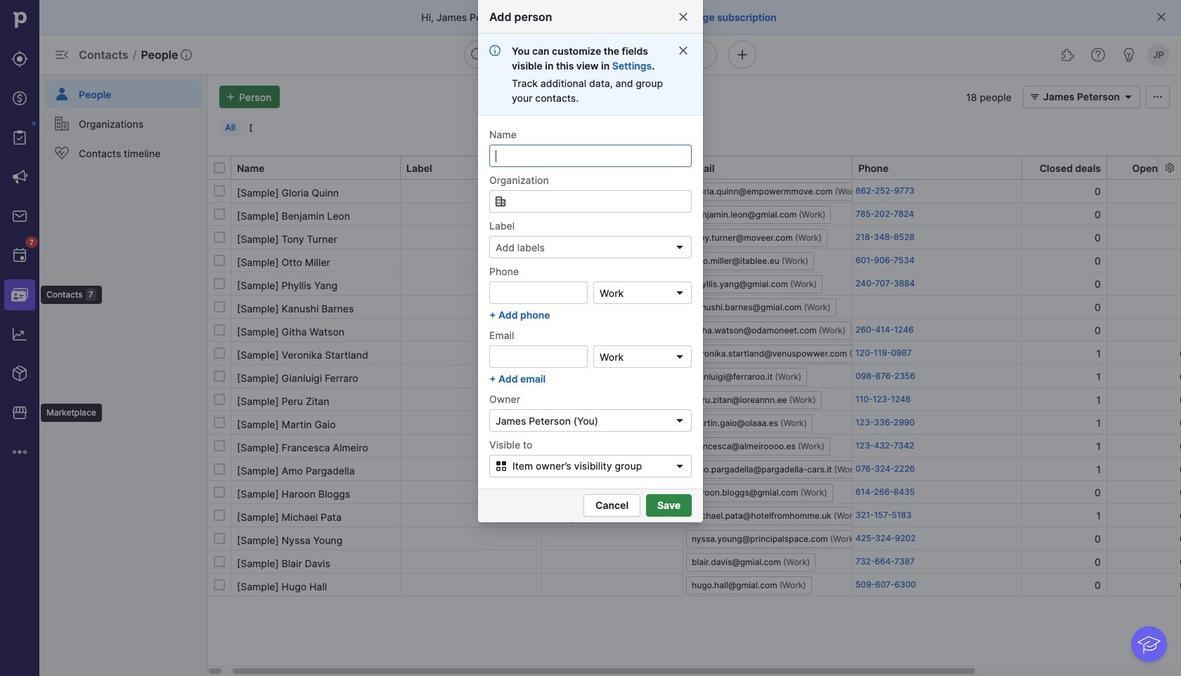 Task type: locate. For each thing, give the bounding box(es) containing it.
6 size s image from the top
[[214, 464, 225, 475]]

dialog
[[0, 0, 1181, 677]]

close image
[[678, 11, 689, 22]]

color primary inverted image
[[222, 91, 239, 103]]

color primary image
[[678, 45, 689, 56], [1026, 91, 1043, 103], [1120, 91, 1137, 103], [495, 196, 506, 207], [674, 288, 685, 299], [674, 352, 685, 363], [674, 415, 685, 427], [493, 461, 510, 472], [671, 461, 688, 472]]

quick help image
[[1090, 46, 1107, 63]]

0 vertical spatial color undefined image
[[53, 86, 70, 103]]

None text field
[[489, 346, 588, 368]]

color primary image
[[1156, 11, 1167, 22], [1149, 91, 1166, 103], [214, 162, 225, 174], [674, 242, 685, 253]]

menu
[[0, 0, 102, 677], [39, 75, 208, 677]]

2 vertical spatial color undefined image
[[11, 247, 28, 264]]

6 size s image from the top
[[214, 418, 225, 429]]

color undefined image
[[53, 86, 70, 103], [53, 115, 70, 132], [11, 247, 28, 264]]

size s image
[[214, 209, 225, 220], [214, 232, 225, 243], [214, 278, 225, 290], [214, 302, 225, 313], [214, 348, 225, 359], [214, 418, 225, 429], [214, 441, 225, 452], [214, 487, 225, 498], [214, 510, 225, 522], [214, 534, 225, 545]]

None text field
[[489, 145, 692, 167], [489, 191, 692, 213], [489, 282, 588, 304], [489, 145, 692, 167], [489, 191, 692, 213], [489, 282, 588, 304]]

1 horizontal spatial color undefined image
[[53, 145, 70, 162]]

color undefined image
[[11, 129, 28, 146], [53, 145, 70, 162]]

contacts image
[[11, 287, 28, 304]]

1 size s image from the top
[[214, 209, 225, 220]]

9 size s image from the top
[[214, 510, 225, 522]]

menu toggle image
[[53, 46, 70, 63]]

insights image
[[11, 326, 28, 343]]

menu item
[[39, 75, 208, 108], [0, 276, 39, 315]]

3 size s image from the top
[[214, 325, 225, 336]]

more image
[[11, 444, 28, 461]]

products image
[[11, 366, 28, 382]]

8 size s image from the top
[[214, 487, 225, 498]]

None field
[[489, 191, 692, 213], [593, 282, 692, 304], [593, 346, 692, 368], [489, 410, 692, 432], [489, 191, 692, 213], [593, 282, 692, 304], [593, 346, 692, 368], [489, 410, 692, 432]]

1 size s image from the top
[[214, 186, 225, 197]]

2 size s image from the top
[[214, 232, 225, 243]]

size s image
[[214, 186, 225, 197], [214, 255, 225, 266], [214, 325, 225, 336], [214, 371, 225, 382], [214, 394, 225, 406], [214, 464, 225, 475], [214, 557, 225, 568], [214, 580, 225, 591]]

7 size s image from the top
[[214, 441, 225, 452]]

5 size s image from the top
[[214, 394, 225, 406]]



Task type: describe. For each thing, give the bounding box(es) containing it.
3 size s image from the top
[[214, 278, 225, 290]]

sales assistant image
[[1121, 46, 1137, 63]]

0 vertical spatial menu item
[[39, 75, 208, 108]]

5 size s image from the top
[[214, 348, 225, 359]]

1 vertical spatial color undefined image
[[53, 115, 70, 132]]

Search Pipedrive field
[[464, 41, 717, 69]]

10 size s image from the top
[[214, 534, 225, 545]]

4 size s image from the top
[[214, 371, 225, 382]]

home image
[[9, 9, 30, 30]]

0 horizontal spatial color undefined image
[[11, 129, 28, 146]]

leads image
[[11, 51, 28, 67]]

knowledge center bot, also known as kc bot is an onboarding assistant that allows you to see the list of onboarding items in one place for quick and easy reference. this improves your in-app experience. image
[[1131, 627, 1167, 663]]

sales inbox image
[[11, 208, 28, 225]]

8 size s image from the top
[[214, 580, 225, 591]]

campaigns image
[[11, 169, 28, 186]]

info image
[[181, 49, 192, 60]]

quick add image
[[734, 46, 751, 63]]

2 size s image from the top
[[214, 255, 225, 266]]

color info image
[[489, 45, 501, 56]]

marketplace image
[[11, 405, 28, 422]]

1 vertical spatial menu item
[[0, 276, 39, 315]]

deals image
[[11, 90, 28, 107]]

7 size s image from the top
[[214, 557, 225, 568]]

4 size s image from the top
[[214, 302, 225, 313]]



Task type: vqa. For each thing, say whether or not it's contained in the screenshot.
Search Pipedrive Field
yes



